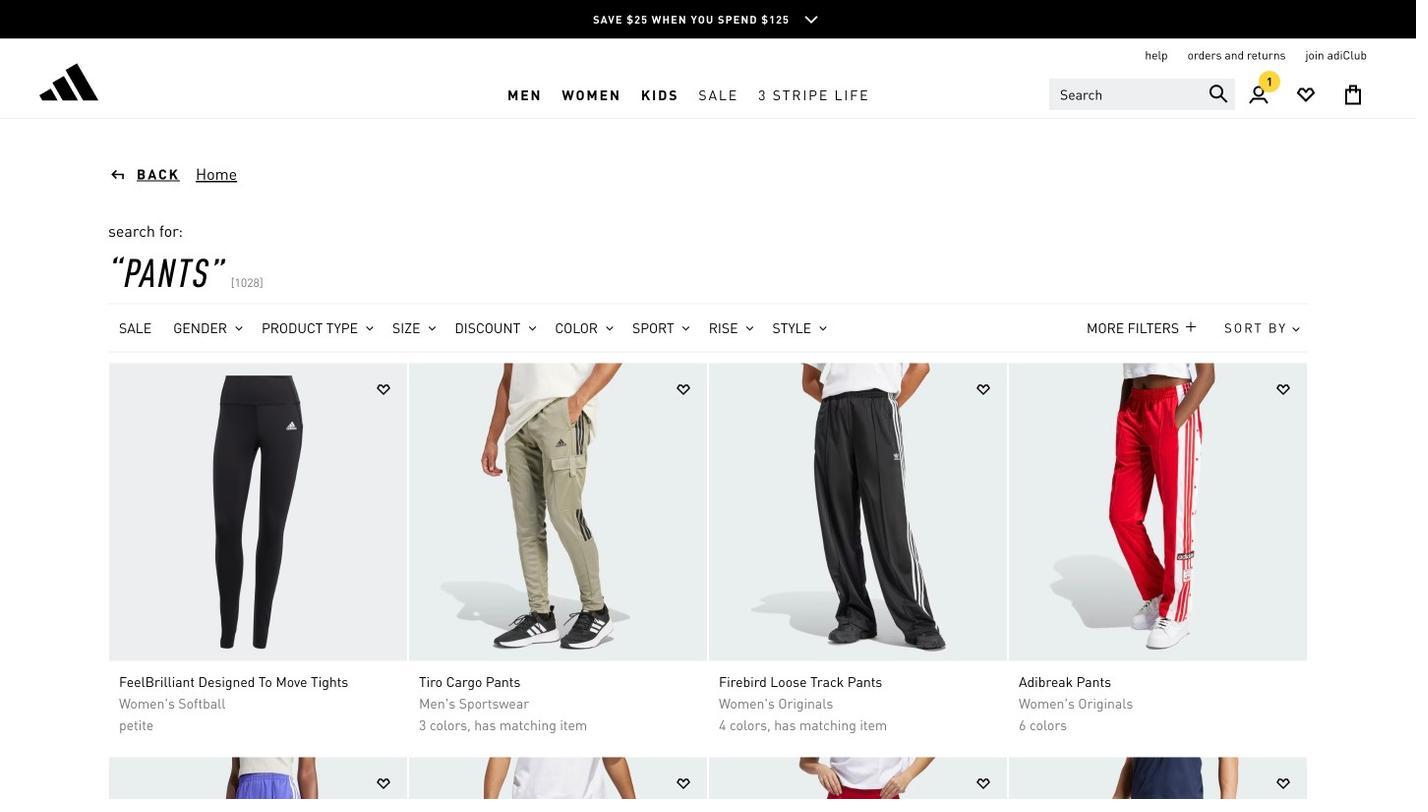 Task type: locate. For each thing, give the bounding box(es) containing it.
women's originals red adibreak pants image
[[1009, 363, 1307, 662]]

men's sportswear burgundy all szn valentine's day pants image
[[409, 758, 707, 800]]

women's softball black feelbrilliant designed to move tights image
[[109, 363, 407, 662]]

main navigation element
[[338, 72, 1040, 118]]

None field
[[1214, 308, 1308, 348]]



Task type: describe. For each thing, give the bounding box(es) containing it.
back image
[[108, 165, 137, 183]]

women's originals red 3-stripes leggings image
[[709, 758, 1007, 800]]

men's sportswear black essentials 3-stripes open hem fleece pants image
[[1009, 758, 1307, 800]]

women's originals black firebird loose track pants image
[[709, 363, 1007, 662]]

women's originals purple adicolor firebird loose track pants image
[[109, 758, 407, 800]]

men's sportswear green tiro cargo pants image
[[409, 363, 707, 662]]

Search field
[[1050, 79, 1235, 110]]



Task type: vqa. For each thing, say whether or not it's contained in the screenshot.
Back image
yes



